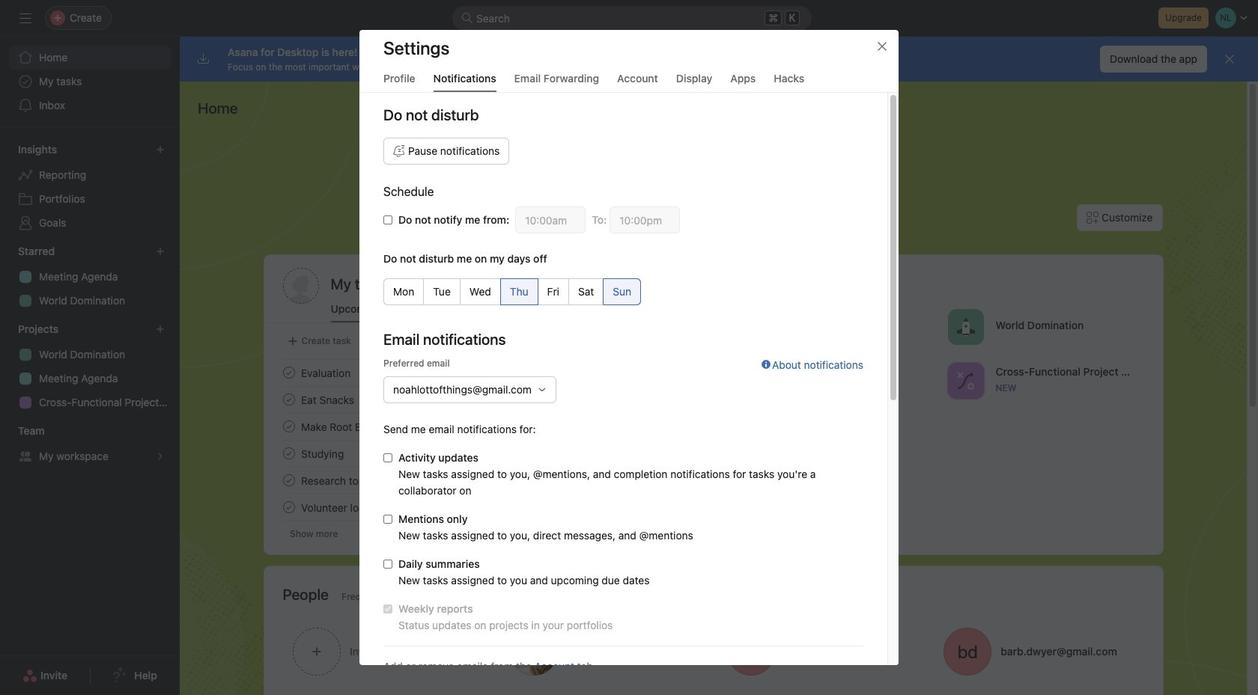 Task type: describe. For each thing, give the bounding box(es) containing it.
starred element
[[0, 238, 180, 316]]

add profile photo image
[[283, 268, 319, 304]]

3 mark complete checkbox from the top
[[280, 499, 298, 517]]

mark complete image for first mark complete option from the bottom
[[280, 499, 298, 517]]

2 mark complete image from the top
[[280, 472, 298, 490]]

mark complete image for second mark complete checkbox from the top
[[280, 418, 298, 436]]

3 mark complete checkbox from the top
[[280, 472, 298, 490]]

1 mark complete image from the top
[[280, 364, 298, 382]]

rocket image
[[956, 318, 974, 336]]

dismiss image
[[1224, 53, 1236, 65]]

2 mark complete checkbox from the top
[[280, 445, 298, 463]]



Task type: locate. For each thing, give the bounding box(es) containing it.
mark complete image for 2nd mark complete option from the bottom
[[280, 445, 298, 463]]

4 mark complete image from the top
[[280, 499, 298, 517]]

3 mark complete image from the top
[[280, 445, 298, 463]]

None checkbox
[[383, 454, 392, 463], [383, 515, 392, 524], [383, 605, 392, 614], [383, 454, 392, 463], [383, 515, 392, 524], [383, 605, 392, 614]]

0 vertical spatial mark complete checkbox
[[280, 364, 298, 382]]

1 mark complete checkbox from the top
[[280, 364, 298, 382]]

mark complete image
[[280, 391, 298, 409], [280, 418, 298, 436], [280, 445, 298, 463], [280, 499, 298, 517]]

close image
[[876, 40, 888, 52]]

teams element
[[0, 418, 180, 472]]

2 vertical spatial mark complete checkbox
[[280, 472, 298, 490]]

projects element
[[0, 316, 180, 418]]

Mark complete checkbox
[[280, 364, 298, 382], [280, 418, 298, 436], [280, 472, 298, 490]]

0 vertical spatial mark complete image
[[280, 364, 298, 382]]

None checkbox
[[383, 216, 392, 225], [383, 560, 392, 569], [383, 216, 392, 225], [383, 560, 392, 569]]

mark complete image for third mark complete option from the bottom of the page
[[280, 391, 298, 409]]

mark complete image
[[280, 364, 298, 382], [280, 472, 298, 490]]

1 mark complete checkbox from the top
[[280, 391, 298, 409]]

1 mark complete image from the top
[[280, 391, 298, 409]]

1 vertical spatial mark complete image
[[280, 472, 298, 490]]

None text field
[[515, 207, 586, 234], [610, 207, 680, 234], [515, 207, 586, 234], [610, 207, 680, 234]]

2 mark complete image from the top
[[280, 418, 298, 436]]

Mark complete checkbox
[[280, 391, 298, 409], [280, 445, 298, 463], [280, 499, 298, 517]]

0 vertical spatial mark complete checkbox
[[280, 391, 298, 409]]

insights element
[[0, 136, 180, 238]]

line_and_symbols image
[[956, 372, 974, 390]]

hide sidebar image
[[19, 12, 31, 24]]

global element
[[0, 37, 180, 127]]

2 mark complete checkbox from the top
[[280, 418, 298, 436]]

1 vertical spatial mark complete checkbox
[[280, 418, 298, 436]]

1 vertical spatial mark complete checkbox
[[280, 445, 298, 463]]

2 vertical spatial mark complete checkbox
[[280, 499, 298, 517]]

prominent image
[[461, 12, 473, 24]]



Task type: vqa. For each thing, say whether or not it's contained in the screenshot.
Mark complete BUTTON at top left
no



